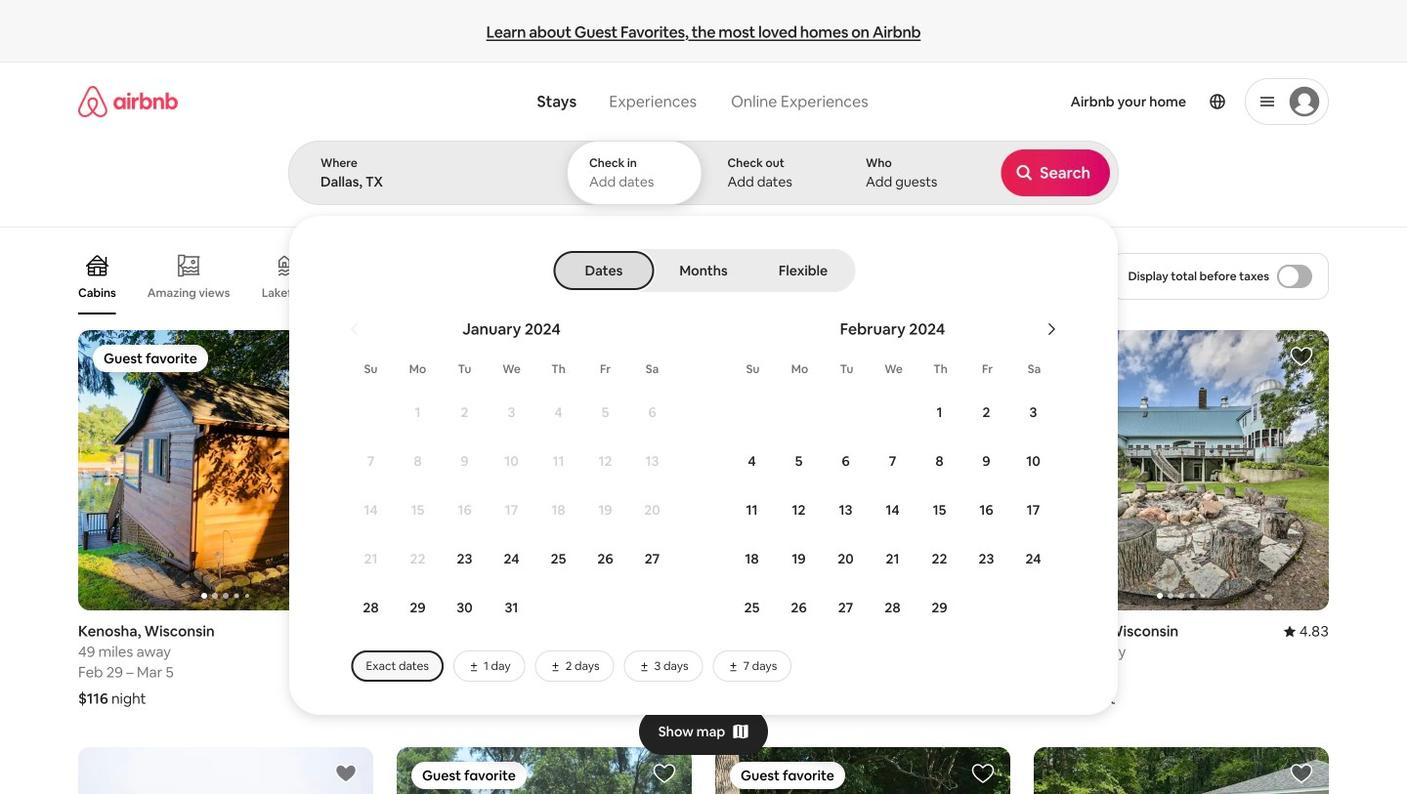 Task type: vqa. For each thing, say whether or not it's contained in the screenshot.
Photos at top
no



Task type: describe. For each thing, give the bounding box(es) containing it.
add to wishlist: sawyer, michigan image
[[971, 762, 995, 786]]

Search destinations search field
[[321, 173, 534, 191]]

4.83 out of 5 average rating image
[[1284, 622, 1329, 641]]

profile element
[[899, 63, 1329, 141]]

what can we help you find? tab list
[[521, 80, 714, 123]]

add to wishlist: lake geneva, wisconsin image
[[971, 345, 995, 368]]

add to wishlist: mokena, illinois image
[[334, 762, 358, 786]]

add to wishlist: union pier, michigan image
[[1290, 762, 1313, 786]]



Task type: locate. For each thing, give the bounding box(es) containing it.
add to wishlist: trevor, wisconsin image
[[653, 345, 676, 368]]

None search field
[[288, 63, 1407, 715]]

add to wishlist: walworth, wisconsin image
[[1290, 345, 1313, 368]]

add to wishlist: porter, indiana image
[[653, 762, 676, 786]]

group
[[78, 238, 994, 315], [78, 330, 373, 611], [397, 330, 692, 611], [715, 330, 1010, 611], [1034, 330, 1329, 611], [78, 747, 373, 794], [397, 747, 692, 794], [715, 747, 1010, 794], [1034, 747, 1329, 794]]

tab panel
[[288, 141, 1407, 715]]

tab list
[[556, 249, 852, 292]]

calendar application
[[312, 298, 1407, 682]]



